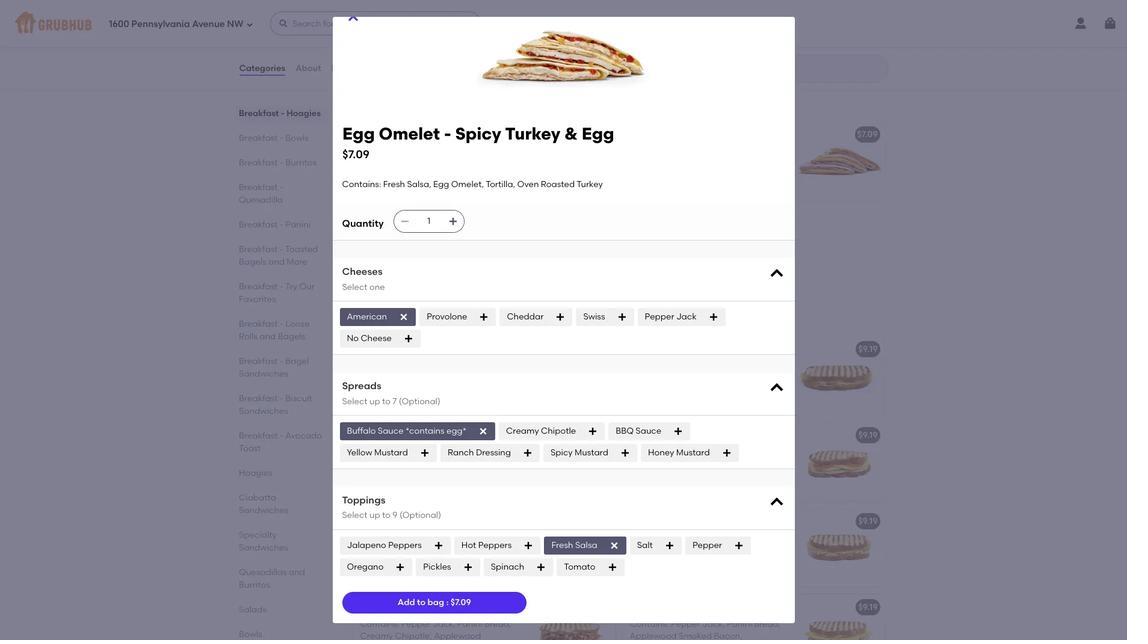 Task type: vqa. For each thing, say whether or not it's contained in the screenshot.
the Roasted within Contains: Garlic Aioli, Plain Cream Cheese, Spinach, Tomato, Egg Omelet, Tortilla, Oven Roasted Turkey
yes



Task type: describe. For each thing, give the bounding box(es) containing it.
pepper jack
[[645, 312, 697, 322]]

contains: for egg omelet - applewood smoked bacon image
[[360, 361, 399, 371]]

biscuit
[[285, 394, 312, 404]]

(optional) for spreads
[[399, 396, 440, 406]]

our
[[299, 282, 314, 292]]

breakfast - biscuit sandwiches tab
[[239, 392, 323, 418]]

4 sandwiches from the top
[[239, 543, 288, 553]]

panini inside tab
[[285, 220, 310, 230]]

omelet inside contains: panini bread, applewood smoked bacon, egg omelet
[[444, 373, 474, 383]]

spinach
[[491, 562, 524, 572]]

bacon for contains: panini bread, applewood smoked bacon, egg omelet
[[501, 344, 528, 354]]

hot
[[461, 540, 476, 550]]

contains: for egg omelet - egg 'image' associated with $5.99
[[360, 17, 399, 28]]

egg omelet - sausage patty image
[[795, 508, 885, 586]]

svg image for provolone
[[479, 312, 489, 322]]

tortilla, inside contains: garlic aioli, plain cream cheese, spinach, tomato, egg omelet, tortilla, oven roasted turkey
[[395, 171, 424, 181]]

$7.09 inside egg omelet - spicy turkey & egg $7.09
[[342, 147, 369, 161]]

contains: pepper jack, panini bread, applewood smoked bacon
[[630, 619, 781, 640]]

pepper inside contains: pepper jack, panini bread, applewood smoked bacon
[[671, 619, 700, 629]]

bread, inside contains: pepper jack, panini bread, creamy chipotle, applewoo
[[484, 619, 511, 629]]

:
[[446, 597, 449, 608]]

no cheese
[[347, 333, 392, 344]]

plain
[[450, 146, 470, 156]]

reviews button
[[331, 47, 365, 90]]

egg omelet - southwest chipotle bacon image
[[525, 594, 615, 640]]

panini inside contains: pepper jack, panini bread, creamy chipotle, applewoo
[[457, 619, 482, 629]]

svg image for buffalo sauce *contains egg*
[[478, 427, 488, 436]]

- inside breakfast - try our favorites
[[279, 282, 283, 292]]

breakfast - try our favorites tab
[[239, 280, 323, 306]]

buffalo sauce *contains egg*
[[347, 426, 466, 436]]

peppers for jalapeno peppers
[[388, 540, 422, 550]]

buffalo
[[347, 426, 376, 436]]

cheese,
[[360, 158, 393, 169]]

peppers for hot peppers
[[478, 540, 512, 550]]

select for cheeses
[[342, 282, 367, 292]]

oven inside contains: garlic aioli, plain cream cheese, spinach, tomato, egg omelet, tortilla, oven roasted turkey
[[426, 171, 448, 181]]

breakfast - toasted bagels and more
[[239, 244, 318, 267]]

egg omelet - applewood smoked bacon
[[360, 344, 528, 354]]

egg omelet - spicy bacon image
[[795, 594, 885, 640]]

pickles
[[423, 562, 451, 572]]

svg image for no cheese
[[404, 334, 413, 344]]

breakfast - toasted bagels and more tab
[[239, 243, 323, 268]]

smoked for egg omelet - honey smoked turkey
[[714, 430, 748, 440]]

spicy mustard
[[551, 447, 608, 458]]

egg omelet - southwest chipotle bacon
[[360, 602, 526, 612]]

$7.09 button
[[623, 121, 885, 199]]

aioli,
[[428, 146, 448, 156]]

toppings select up to 9 (optional)
[[342, 495, 441, 521]]

about
[[296, 63, 321, 73]]

egg omelet - spicy turkey & egg image
[[525, 207, 615, 286]]

more
[[286, 257, 307, 267]]

hoagies inside tab
[[286, 108, 320, 119]]

turkey inside contains: garlic aioli, plain cream cheese, spinach, tomato, egg omelet, tortilla, oven roasted turkey
[[486, 171, 512, 181]]

toppings
[[342, 495, 385, 506]]

sandwiches inside breakfast - bagel sandwiches
[[239, 369, 288, 379]]

salt
[[637, 540, 653, 550]]

- inside breakfast - toasted bagels and more
[[279, 244, 283, 255]]

breakfast - bowls tab
[[239, 132, 323, 144]]

svg image for honey mustard
[[722, 448, 731, 458]]

egg omelet - garlic smoked turkey & egg
[[360, 129, 532, 139]]

ranch dressing
[[448, 447, 511, 458]]

hot peppers
[[461, 540, 512, 550]]

ciabatta sandwiches
[[239, 493, 288, 516]]

svg image for creamy chipotle
[[588, 427, 598, 436]]

loose
[[285, 319, 309, 329]]

contains: panini bread, meat, egg omelet for ham
[[360, 447, 498, 469]]

- left ham
[[411, 430, 414, 440]]

1600
[[109, 18, 129, 29]]

- right 9
[[411, 516, 414, 526]]

cheeses
[[342, 266, 383, 278]]

mustard for honey mustard
[[676, 447, 710, 458]]

bagels inside breakfast - toasted bagels and more
[[239, 257, 266, 267]]

southwest
[[416, 602, 459, 612]]

add
[[398, 597, 415, 608]]

bag
[[428, 597, 444, 608]]

applewood inside contains: pepper jack, panini bread, applewood smoked bacon
[[630, 631, 677, 640]]

add to bag : $7.09
[[398, 597, 471, 608]]

breakfast - avocado toast
[[239, 431, 322, 454]]

contains: cheddar, fresh salsa, egg omelet, tortilla burrito
[[360, 17, 508, 40]]

to for spreads
[[382, 396, 391, 406]]

turkey inside egg omelet - spicy turkey & egg $7.09
[[505, 123, 560, 144]]

- up contains: panini bread, egg omelet
[[680, 344, 684, 354]]

svg image for 1600 pennsylvania avenue nw
[[246, 21, 253, 28]]

svg image inside main navigation navigation
[[278, 19, 288, 28]]

breakfast - bowls
[[239, 133, 308, 143]]

swiss
[[583, 312, 605, 322]]

- inside the breakfast - avocado toast
[[279, 431, 283, 441]]

svg image for fresh salsa
[[609, 541, 619, 550]]

breakfast - loose rolls and bagels tab
[[239, 318, 323, 343]]

avocado
[[285, 431, 322, 441]]

quesadilla
[[239, 195, 283, 205]]

- inside breakfast - bagel sandwiches
[[279, 356, 283, 366]]

dressing
[[476, 447, 511, 458]]

contains: panini bread, applewood smoked bacon, egg omelet
[[360, 361, 504, 383]]

applewood for -
[[416, 344, 464, 354]]

hoagies inside tab
[[239, 468, 272, 478]]

- up 'breakfast - bowls' tab
[[281, 108, 284, 119]]

yellow
[[347, 447, 372, 458]]

roasted inside contains: garlic aioli, plain cream cheese, spinach, tomato, egg omelet, tortilla, oven roasted turkey
[[450, 171, 484, 181]]

egg inside contains: panini bread, applewood smoked bacon, egg omelet
[[426, 373, 442, 383]]

svg image for ranch dressing
[[523, 448, 533, 458]]

contains: for egg omelet - honey smoked turkey "image" at right bottom
[[630, 447, 669, 457]]

breakfast - hoagies
[[239, 108, 320, 119]]

sauce for buffalo
[[378, 426, 404, 436]]

categories button
[[239, 47, 286, 90]]

breakfast for breakfast - avocado toast tab
[[239, 431, 277, 441]]

breakfast - burritos
[[239, 158, 316, 168]]

- inside egg omelet - spicy turkey & egg $7.09
[[444, 123, 451, 144]]

rolls
[[239, 332, 257, 342]]

salads
[[239, 605, 266, 615]]

sauce for bbq
[[636, 426, 661, 436]]

specialty
[[239, 530, 276, 540]]

contains: panini bread, egg omelet, sausage patty
[[630, 533, 777, 555]]

breakfast for breakfast - panini tab
[[239, 220, 277, 230]]

2 vertical spatial to
[[417, 597, 426, 608]]

1 horizontal spatial &
[[508, 129, 514, 139]]

cream
[[472, 146, 500, 156]]

specialty sandwiches
[[239, 530, 288, 553]]

burritos for breakfast - burritos
[[285, 158, 316, 168]]

salsa
[[575, 540, 597, 550]]

egg omelet - ham & egg image
[[795, 121, 885, 199]]

0 vertical spatial garlic
[[416, 129, 442, 139]]

reviews
[[331, 63, 365, 73]]

contains: panini bread, meat, egg omelet for oven
[[360, 533, 498, 555]]

- up breakfast - burritos "tab"
[[279, 133, 283, 143]]

fresh left the salsa in the bottom of the page
[[551, 540, 573, 550]]

1 horizontal spatial breakfast - panini
[[352, 309, 465, 324]]

contains: garlic aioli, plain cream cheese, spinach, tomato, egg omelet, tortilla, oven roasted turkey
[[360, 146, 512, 181]]

ham
[[416, 430, 436, 440]]

egg omelet - spicy turkey & egg $7.09
[[342, 123, 614, 161]]

salsa, inside contains: fresh salsa, egg omelet, tortilla, oven roasted turkey
[[425, 232, 449, 242]]

creamy chipotle
[[506, 426, 576, 436]]

svg image for bbq sauce
[[673, 427, 683, 436]]

egg omelet - oven roasted turkey image
[[525, 508, 615, 586]]

breakfast for breakfast - try our favorites tab
[[239, 282, 277, 292]]

honey mustard
[[648, 447, 710, 458]]

bread, for 'egg omelet - sausage patty' image
[[698, 533, 725, 543]]

breakfast for 'breakfast - bowls' tab
[[239, 133, 277, 143]]

svg image for yellow mustard
[[420, 448, 430, 458]]

burrito
[[424, 30, 451, 40]]

sandwiches inside breakfast - biscuit sandwiches
[[239, 406, 288, 416]]

bowls inside tab
[[285, 133, 308, 143]]

jack
[[676, 312, 697, 322]]

tomato
[[564, 562, 595, 572]]

breakfast for breakfast - toasted bagels and more tab
[[239, 244, 277, 255]]

egg*
[[447, 426, 466, 436]]

breakfast for breakfast - quesadilla tab
[[239, 182, 277, 193]]

contains: for egg omelet - southwest chipotle bacon image
[[360, 619, 399, 629]]

0 vertical spatial creamy
[[506, 426, 539, 436]]

mustard for yellow mustard
[[374, 447, 408, 458]]

$9.19 for egg omelet - egg
[[858, 344, 878, 354]]

no
[[347, 333, 359, 344]]

breakfast - bagel sandwiches
[[239, 356, 309, 379]]

breakfast - try our favorites
[[239, 282, 314, 304]]

- up 'bacon,'
[[411, 344, 414, 354]]

panini inside contains: panini bread, applewood smoked bacon, egg omelet
[[401, 361, 426, 371]]

bbq
[[616, 426, 634, 436]]

main navigation navigation
[[0, 0, 1127, 47]]

up for spreads
[[369, 396, 380, 406]]

bread, inside contains: pepper jack, panini bread, applewood smoked bacon
[[754, 619, 781, 629]]

burritos for quesadillas and burritos
[[239, 580, 270, 590]]

svg image for cheddar
[[556, 312, 565, 322]]

0 vertical spatial contains: fresh salsa, egg omelet, tortilla, oven roasted turkey
[[342, 179, 603, 189]]

to for toppings
[[382, 510, 391, 521]]

breakfast - panini inside tab
[[239, 220, 310, 230]]

jack, for smoked
[[702, 619, 725, 629]]

Input item quantity number field
[[416, 211, 442, 232]]

spreads select up to 7 (optional)
[[342, 380, 440, 406]]

mustard for spicy mustard
[[575, 447, 608, 458]]

and for more
[[268, 257, 284, 267]]

smoked for egg omelet - applewood smoked bacon
[[466, 344, 499, 354]]

1 vertical spatial salsa,
[[407, 179, 431, 189]]

spicy for egg omelet - spicy turkey & egg $7.09
[[455, 123, 501, 144]]

egg omelet - egg image for $9.19
[[795, 336, 885, 414]]

quantity
[[342, 218, 384, 229]]



Task type: locate. For each thing, give the bounding box(es) containing it.
1 vertical spatial bowls
[[239, 629, 262, 640]]

to inside toppings select up to 9 (optional)
[[382, 510, 391, 521]]

contains: for egg omelet - ham image
[[360, 447, 399, 457]]

breakfast down breakfast - panini tab
[[239, 244, 277, 255]]

sauce right bbq
[[636, 426, 661, 436]]

1 vertical spatial bacon
[[499, 602, 526, 612]]

jack, inside contains: pepper jack, panini bread, creamy chipotle, applewoo
[[433, 619, 455, 629]]

0 vertical spatial burritos
[[285, 158, 316, 168]]

peppers down 9
[[388, 540, 422, 550]]

egg
[[360, 0, 376, 11], [416, 0, 432, 11], [492, 17, 508, 28], [342, 123, 375, 144], [581, 123, 614, 144], [360, 129, 376, 139], [516, 129, 532, 139], [468, 158, 484, 169], [433, 179, 449, 189], [360, 215, 376, 225], [478, 215, 494, 225], [451, 232, 467, 242], [360, 344, 376, 354], [630, 344, 646, 354], [686, 344, 702, 354], [727, 361, 743, 371], [426, 373, 442, 383], [360, 430, 376, 440], [630, 430, 646, 440], [483, 447, 498, 457], [752, 447, 768, 457], [360, 516, 376, 526], [483, 533, 498, 543], [727, 533, 743, 543], [360, 602, 376, 612]]

- left bagel
[[279, 356, 283, 366]]

breakfast down breakfast - bagel sandwiches
[[239, 394, 277, 404]]

0 vertical spatial to
[[382, 396, 391, 406]]

breakfast - panini
[[239, 220, 310, 230], [352, 309, 465, 324]]

bread,
[[428, 361, 455, 371], [698, 361, 725, 371], [428, 447, 455, 457], [698, 447, 725, 457], [428, 533, 455, 543], [698, 533, 725, 543], [484, 619, 511, 629], [754, 619, 781, 629]]

svg image
[[346, 9, 360, 23], [278, 19, 288, 28], [399, 312, 409, 322], [617, 312, 627, 322], [404, 334, 413, 344], [768, 380, 785, 397], [478, 427, 488, 436], [523, 448, 533, 458], [620, 448, 630, 458], [768, 494, 785, 511], [434, 541, 443, 550], [524, 541, 533, 550], [734, 541, 744, 550], [536, 562, 546, 572]]

avenue
[[192, 18, 225, 29]]

quesadillas
[[239, 567, 287, 578]]

egg omelet - ham image
[[525, 422, 615, 500]]

0 horizontal spatial bagels
[[239, 257, 266, 267]]

breakfast inside breakfast - quesadilla
[[239, 182, 277, 193]]

breakfast - loose rolls and bagels
[[239, 319, 309, 342]]

burritos down 'breakfast - bowls' tab
[[285, 158, 316, 168]]

peppers
[[388, 540, 422, 550], [478, 540, 512, 550]]

2 horizontal spatial spicy
[[551, 447, 573, 458]]

1 vertical spatial (optional)
[[399, 510, 441, 521]]

bacon down spinach
[[499, 602, 526, 612]]

contains: panini bread, meat, egg omelet down ham
[[360, 447, 498, 469]]

bread, for "egg omelet - oven roasted turkey" image
[[428, 533, 455, 543]]

0 horizontal spatial &
[[470, 215, 476, 225]]

bacon for contains: pepper jack, panini bread, creamy chipotle, applewoo
[[499, 602, 526, 612]]

smoked
[[444, 129, 477, 139], [466, 344, 499, 354], [360, 373, 393, 383], [714, 430, 748, 440], [679, 631, 712, 640]]

(optional)
[[399, 396, 440, 406], [399, 510, 441, 521]]

0 vertical spatial (optional)
[[399, 396, 440, 406]]

quesadillas and burritos tab
[[239, 566, 323, 592]]

svg image for spicy mustard
[[620, 448, 630, 458]]

0 vertical spatial bowls
[[285, 133, 308, 143]]

smoked for contains: panini bread, applewood smoked bacon, egg omelet
[[360, 373, 393, 383]]

- up aioli,
[[444, 123, 451, 144]]

contains: panini bread, egg omelet
[[630, 361, 775, 371]]

2 horizontal spatial &
[[564, 123, 577, 144]]

0 vertical spatial and
[[268, 257, 284, 267]]

breakfast for breakfast - bagel sandwiches tab
[[239, 356, 277, 366]]

$7.09 inside button
[[857, 129, 878, 139]]

provolone
[[427, 312, 467, 322]]

- left try
[[279, 282, 283, 292]]

0 horizontal spatial mustard
[[374, 447, 408, 458]]

egg inside contains: cheddar, fresh salsa, egg omelet, tortilla burrito
[[492, 17, 508, 28]]

contains: for the "egg omelet - garlic smoked turkey & egg" image
[[360, 146, 399, 156]]

pepper inside contains: pepper jack, panini bread, creamy chipotle, applewoo
[[401, 619, 431, 629]]

egg inside contains: fresh salsa, egg omelet, tortilla, oven roasted turkey
[[451, 232, 467, 242]]

2 vertical spatial spicy
[[551, 447, 573, 458]]

svg image for hot peppers
[[524, 541, 533, 550]]

spicy inside egg omelet - spicy turkey & egg $7.09
[[455, 123, 501, 144]]

omelet, inside contains: cheddar, fresh salsa, egg omelet, tortilla burrito
[[360, 30, 393, 40]]

- up cheddar,
[[411, 0, 414, 11]]

1 vertical spatial burritos
[[239, 580, 270, 590]]

1 vertical spatial breakfast - panini
[[352, 309, 465, 324]]

1 vertical spatial to
[[382, 510, 391, 521]]

garlic inside contains: garlic aioli, plain cream cheese, spinach, tomato, egg omelet, tortilla, oven roasted turkey
[[401, 146, 426, 156]]

contains: for $9.19's egg omelet - egg 'image'
[[630, 361, 669, 371]]

smoked inside contains: pepper jack, panini bread, applewood smoked bacon
[[679, 631, 712, 640]]

- up honey mustard
[[680, 430, 684, 440]]

toast
[[239, 443, 261, 454]]

meat,
[[457, 447, 480, 457], [727, 447, 750, 457], [457, 533, 480, 543]]

and inside quesadillas and burritos
[[289, 567, 305, 578]]

svg image
[[1103, 16, 1117, 31], [246, 21, 253, 28], [400, 217, 410, 226], [448, 217, 458, 226], [768, 265, 785, 282], [479, 312, 489, 322], [556, 312, 565, 322], [709, 312, 718, 322], [588, 427, 598, 436], [673, 427, 683, 436], [420, 448, 430, 458], [722, 448, 731, 458], [609, 541, 619, 550], [665, 541, 674, 550], [396, 562, 405, 572], [463, 562, 473, 572], [607, 562, 617, 572]]

bowls up breakfast - burritos "tab"
[[285, 133, 308, 143]]

- left biscuit
[[279, 394, 283, 404]]

breakfast - avocado toast tab
[[239, 430, 323, 455]]

- up quesadilla
[[279, 182, 283, 193]]

0 horizontal spatial egg omelet - egg
[[360, 0, 432, 11]]

svg image for spinach
[[536, 562, 546, 572]]

breakfast down rolls
[[239, 356, 277, 366]]

omelet, inside contains: fresh salsa, egg omelet, tortilla, oven roasted turkey
[[469, 232, 502, 242]]

0 horizontal spatial sauce
[[378, 426, 404, 436]]

bagels down loose
[[278, 332, 305, 342]]

hoagies up 'ciabatta' at the bottom left
[[239, 468, 272, 478]]

ciabatta sandwiches tab
[[239, 492, 323, 517]]

breakfast - burritos tab
[[239, 156, 323, 169]]

breakfast inside "tab"
[[239, 158, 277, 168]]

pepper
[[645, 312, 674, 322], [693, 540, 722, 550], [401, 619, 431, 629], [671, 619, 700, 629]]

bread, for $9.19's egg omelet - egg 'image'
[[698, 361, 725, 371]]

0 vertical spatial up
[[369, 396, 380, 406]]

0 vertical spatial breakfast - panini
[[239, 220, 310, 230]]

0 horizontal spatial bowls
[[239, 629, 262, 640]]

sauce up yellow mustard
[[378, 426, 404, 436]]

specialty sandwiches tab
[[239, 529, 323, 554]]

1 jack, from the left
[[433, 619, 455, 629]]

bagels inside breakfast - loose rolls and bagels
[[278, 332, 305, 342]]

peppers up spinach
[[478, 540, 512, 550]]

2 horizontal spatial mustard
[[676, 447, 710, 458]]

jalapeno
[[347, 540, 386, 550]]

spicy for egg omelet - spicy turkey & egg
[[416, 215, 439, 225]]

contains: inside contains: pepper jack, panini bread, applewood smoked bacon
[[630, 619, 669, 629]]

and right rolls
[[259, 332, 276, 342]]

salsa, down the "spinach,"
[[407, 179, 431, 189]]

0 horizontal spatial breakfast - panini
[[239, 220, 310, 230]]

yellow mustard
[[347, 447, 408, 458]]

$9.19 for egg omelet - ham
[[589, 430, 608, 440]]

select inside the cheeses select one
[[342, 282, 367, 292]]

3 sandwiches from the top
[[239, 505, 288, 516]]

fresh down the egg omelet - spicy turkey & egg
[[401, 232, 423, 242]]

up inside spreads select up to 7 (optional)
[[369, 396, 380, 406]]

egg omelet - egg image for $5.99
[[525, 0, 615, 71]]

1 vertical spatial honey
[[648, 447, 674, 458]]

1 horizontal spatial creamy
[[506, 426, 539, 436]]

& for egg omelet - spicy turkey & egg $7.09
[[564, 123, 577, 144]]

hoagies up 'breakfast - bowls' tab
[[286, 108, 320, 119]]

breakfast inside tab
[[239, 220, 277, 230]]

burritos inside "tab"
[[285, 158, 316, 168]]

1 peppers from the left
[[388, 540, 422, 550]]

(optional) right the 7
[[399, 396, 440, 406]]

1 horizontal spatial bagels
[[278, 332, 305, 342]]

0 horizontal spatial honey
[[648, 447, 674, 458]]

egg omelet - ham
[[360, 430, 436, 440]]

sandwiches inside tab
[[239, 505, 288, 516]]

1 horizontal spatial mustard
[[575, 447, 608, 458]]

sausage
[[630, 545, 665, 555]]

applewood for bread,
[[457, 361, 504, 371]]

(optional) inside toppings select up to 9 (optional)
[[399, 510, 441, 521]]

fresh inside contains: fresh salsa, egg omelet, tortilla, oven roasted turkey
[[401, 232, 423, 242]]

svg image for american
[[399, 312, 409, 322]]

bowls down the salads
[[239, 629, 262, 640]]

bacon,
[[395, 373, 424, 383]]

1 vertical spatial bagels
[[278, 332, 305, 342]]

1 vertical spatial up
[[369, 510, 380, 521]]

1 vertical spatial select
[[342, 396, 367, 406]]

fresh down cheese,
[[383, 179, 405, 189]]

honey
[[686, 430, 712, 440], [648, 447, 674, 458]]

mustard down creamy chipotle
[[575, 447, 608, 458]]

bread, inside contains: panini bread, applewood smoked bacon, egg omelet
[[428, 361, 455, 371]]

1 up from the top
[[369, 396, 380, 406]]

breakfast down breakfast - bowls
[[239, 158, 277, 168]]

cheese
[[361, 333, 392, 344]]

& for egg omelet - spicy turkey & egg
[[470, 215, 476, 225]]

creamy left chipotle,
[[360, 631, 393, 640]]

& inside egg omelet - spicy turkey & egg $7.09
[[564, 123, 577, 144]]

bread, inside contains: panini bread, egg omelet, sausage patty
[[698, 533, 725, 543]]

1 horizontal spatial sauce
[[636, 426, 661, 436]]

1 horizontal spatial bowls
[[285, 133, 308, 143]]

select down "cheeses"
[[342, 282, 367, 292]]

contains: inside contains: pepper jack, panini bread, creamy chipotle, applewoo
[[360, 619, 399, 629]]

(optional) right 9
[[399, 510, 441, 521]]

breakfast - quesadilla tab
[[239, 181, 323, 206]]

1 horizontal spatial chipotle
[[541, 426, 576, 436]]

1600 pennsylvania avenue nw
[[109, 18, 243, 29]]

1 vertical spatial egg omelet - egg image
[[795, 336, 885, 414]]

breakfast up rolls
[[239, 319, 277, 329]]

breakfast for breakfast - hoagies tab
[[239, 108, 279, 119]]

fresh inside contains: cheddar, fresh salsa, egg omelet, tortilla burrito
[[442, 17, 463, 28]]

1 horizontal spatial spicy
[[455, 123, 501, 144]]

bowls
[[285, 133, 308, 143], [239, 629, 262, 640]]

oregano
[[347, 562, 384, 572]]

about button
[[295, 47, 322, 90]]

1 vertical spatial and
[[259, 332, 276, 342]]

breakfast up toast
[[239, 431, 277, 441]]

breakfast for breakfast - burritos "tab"
[[239, 158, 277, 168]]

meat, for honey
[[727, 447, 750, 457]]

to left the 7
[[382, 396, 391, 406]]

up for toppings
[[369, 510, 380, 521]]

ranch
[[448, 447, 474, 458]]

panini inside contains: pepper jack, panini bread, applewood smoked bacon
[[727, 619, 752, 629]]

contains: panini bread, meat, egg omelet for honey
[[630, 447, 768, 469]]

1 vertical spatial creamy
[[360, 631, 393, 640]]

bowls tab
[[239, 628, 323, 640]]

breakfast inside breakfast - loose rolls and bagels
[[239, 319, 277, 329]]

1 vertical spatial contains: fresh salsa, egg omelet, tortilla, oven roasted turkey
[[360, 232, 502, 255]]

breakfast up breakfast - burritos
[[239, 133, 277, 143]]

select for toppings
[[342, 510, 367, 521]]

0 vertical spatial chipotle
[[541, 426, 576, 436]]

and inside breakfast - loose rolls and bagels
[[259, 332, 276, 342]]

breakfast inside the breakfast - avocado toast
[[239, 431, 277, 441]]

breakfast up cheese
[[352, 309, 414, 324]]

1 sauce from the left
[[378, 426, 404, 436]]

1 horizontal spatial tortilla,
[[395, 171, 424, 181]]

breakfast - bagel sandwiches tab
[[239, 355, 323, 380]]

1 horizontal spatial hoagies
[[286, 108, 320, 119]]

omelet, inside contains: garlic aioli, plain cream cheese, spinach, tomato, egg omelet, tortilla, oven roasted turkey
[[360, 171, 393, 181]]

salsa,
[[465, 17, 490, 28], [407, 179, 431, 189], [425, 232, 449, 242]]

contains: for egg omelet - spicy turkey & egg image
[[360, 232, 399, 242]]

american
[[347, 312, 387, 322]]

contains: panini bread, meat, egg omelet down egg omelet - honey smoked turkey
[[630, 447, 768, 469]]

0 horizontal spatial tortilla,
[[360, 244, 390, 255]]

to left 9
[[382, 510, 391, 521]]

3 select from the top
[[342, 510, 367, 521]]

svg image for tomato
[[607, 562, 617, 572]]

meat, down egg omelet - oven roasted turkey
[[457, 533, 480, 543]]

burritos inside quesadillas and burritos
[[239, 580, 270, 590]]

1 select from the top
[[342, 282, 367, 292]]

contains: inside contains: panini bread, egg omelet, sausage patty
[[630, 533, 669, 543]]

breakfast inside breakfast - biscuit sandwiches
[[239, 394, 277, 404]]

meat, for ham
[[457, 447, 480, 457]]

(optional) for toppings
[[399, 510, 441, 521]]

turkey inside contains: fresh salsa, egg omelet, tortilla, oven roasted turkey
[[451, 244, 477, 255]]

patty
[[667, 545, 689, 555]]

and for bagels
[[259, 332, 276, 342]]

0 horizontal spatial jack,
[[433, 619, 455, 629]]

bread, for egg omelet - honey smoked turkey "image" at right bottom
[[698, 447, 725, 457]]

contains:
[[360, 17, 399, 28], [360, 146, 399, 156], [342, 179, 381, 189], [360, 232, 399, 242], [360, 361, 399, 371], [630, 361, 669, 371], [360, 447, 399, 457], [630, 447, 669, 457], [360, 533, 399, 543], [630, 533, 669, 543], [360, 619, 399, 629], [630, 619, 669, 629]]

0 horizontal spatial egg omelet - egg image
[[525, 0, 615, 71]]

to left bag
[[417, 597, 426, 608]]

- down 'breakfast - bowls' tab
[[279, 158, 283, 168]]

meat, down the 'egg*'
[[457, 447, 480, 457]]

0 vertical spatial select
[[342, 282, 367, 292]]

- inside "tab"
[[279, 158, 283, 168]]

contains: fresh salsa, egg omelet, tortilla, oven roasted turkey down tomato,
[[342, 179, 603, 189]]

breakfast inside breakfast - bagel sandwiches
[[239, 356, 277, 366]]

- down breakfast - quesadilla tab
[[279, 220, 283, 230]]

contains: inside contains: cheddar, fresh salsa, egg omelet, tortilla burrito
[[360, 17, 399, 28]]

0 vertical spatial bacon
[[501, 344, 528, 354]]

2 sandwiches from the top
[[239, 406, 288, 416]]

0 horizontal spatial creamy
[[360, 631, 393, 640]]

omelet, inside contains: panini bread, egg omelet, sausage patty
[[745, 533, 777, 543]]

up inside toppings select up to 9 (optional)
[[369, 510, 380, 521]]

$9.19 for egg omelet - honey smoked turkey
[[858, 430, 878, 440]]

toasted
[[285, 244, 318, 255]]

bbq sauce
[[616, 426, 661, 436]]

sandwiches up the breakfast - avocado toast
[[239, 406, 288, 416]]

0 vertical spatial bagels
[[239, 257, 266, 267]]

tortilla, down cream
[[486, 179, 515, 189]]

9
[[393, 510, 397, 521]]

mustard down the egg omelet - ham
[[374, 447, 408, 458]]

1 horizontal spatial burritos
[[285, 158, 316, 168]]

2 mustard from the left
[[575, 447, 608, 458]]

spicy down contains: garlic aioli, plain cream cheese, spinach, tomato, egg omelet, tortilla, oven roasted turkey
[[416, 215, 439, 225]]

svg image for jalapeno peppers
[[434, 541, 443, 550]]

try
[[285, 282, 297, 292]]

salsa, inside contains: cheddar, fresh salsa, egg omelet, tortilla burrito
[[465, 17, 490, 28]]

2 vertical spatial and
[[289, 567, 305, 578]]

egg inside contains: panini bread, egg omelet, sausage patty
[[727, 533, 743, 543]]

oven
[[426, 171, 448, 181], [517, 179, 539, 189], [392, 244, 413, 255], [416, 516, 438, 526]]

fresh
[[442, 17, 463, 28], [383, 179, 405, 189], [401, 232, 423, 242], [551, 540, 573, 550]]

mustard down egg omelet - honey smoked turkey
[[676, 447, 710, 458]]

egg omelet - egg down pepper jack
[[630, 344, 702, 354]]

1 horizontal spatial egg omelet - egg
[[630, 344, 702, 354]]

chipotle,
[[395, 631, 432, 640]]

- inside breakfast - biscuit sandwiches
[[279, 394, 283, 404]]

burritos down quesadillas
[[239, 580, 270, 590]]

jack,
[[433, 619, 455, 629], [702, 619, 725, 629]]

$9.19 for egg omelet - applewood smoked bacon
[[589, 344, 608, 354]]

2 jack, from the left
[[702, 619, 725, 629]]

fresh salsa
[[551, 540, 597, 550]]

egg omelet - honey smoked turkey
[[630, 430, 776, 440]]

smoked inside contains: panini bread, applewood smoked bacon, egg omelet
[[360, 373, 393, 383]]

meat, for oven
[[457, 533, 480, 543]]

2 vertical spatial applewood
[[630, 631, 677, 640]]

svg image for swiss
[[617, 312, 627, 322]]

2 up from the top
[[369, 510, 380, 521]]

contains: for "egg omelet - oven roasted turkey" image
[[360, 533, 399, 543]]

egg omelet - applewood smoked bacon image
[[525, 336, 615, 414]]

smoked for egg omelet - garlic smoked turkey & egg
[[444, 129, 477, 139]]

egg inside contains: garlic aioli, plain cream cheese, spinach, tomato, egg omelet, tortilla, oven roasted turkey
[[468, 158, 484, 169]]

0 horizontal spatial peppers
[[388, 540, 422, 550]]

$5.99
[[587, 0, 608, 11]]

svg image for pepper
[[734, 541, 744, 550]]

contains: fresh salsa, egg omelet, tortilla, oven roasted turkey
[[342, 179, 603, 189], [360, 232, 502, 255]]

svg image for salt
[[665, 541, 674, 550]]

salsa, down the egg omelet - spicy turkey & egg
[[425, 232, 449, 242]]

tortilla, up "cheeses"
[[360, 244, 390, 255]]

0 horizontal spatial burritos
[[239, 580, 270, 590]]

creamy up dressing on the bottom left of page
[[506, 426, 539, 436]]

select inside spreads select up to 7 (optional)
[[342, 396, 367, 406]]

nw
[[227, 18, 243, 29]]

breakfast - hoagies tab
[[239, 107, 323, 120]]

2 horizontal spatial tortilla,
[[486, 179, 515, 189]]

breakfast - biscuit sandwiches
[[239, 394, 312, 416]]

honey down bbq sauce
[[648, 447, 674, 458]]

egg omelet - honey smoked turkey image
[[795, 422, 885, 500]]

-
[[411, 0, 414, 11], [281, 108, 284, 119], [444, 123, 451, 144], [411, 129, 414, 139], [279, 133, 283, 143], [279, 158, 283, 168], [279, 182, 283, 193], [411, 215, 414, 225], [279, 220, 283, 230], [279, 244, 283, 255], [279, 282, 283, 292], [417, 309, 422, 324], [279, 319, 283, 329], [411, 344, 414, 354], [680, 344, 684, 354], [279, 356, 283, 366], [279, 394, 283, 404], [411, 430, 414, 440], [680, 430, 684, 440], [279, 431, 283, 441], [411, 516, 414, 526], [411, 602, 414, 612]]

jack, for chipotle,
[[433, 619, 455, 629]]

chipotle up spicy mustard
[[541, 426, 576, 436]]

up down toppings
[[369, 510, 380, 521]]

omelet
[[378, 0, 409, 11], [379, 123, 440, 144], [378, 129, 409, 139], [378, 215, 409, 225], [378, 344, 409, 354], [648, 344, 678, 354], [745, 361, 775, 371], [444, 373, 474, 383], [378, 430, 409, 440], [648, 430, 678, 440], [360, 459, 391, 469], [630, 459, 660, 469], [378, 516, 409, 526], [360, 545, 391, 555], [378, 602, 409, 612]]

bagel
[[285, 356, 309, 366]]

one
[[369, 282, 385, 292]]

- left loose
[[279, 319, 283, 329]]

2 vertical spatial select
[[342, 510, 367, 521]]

1 vertical spatial hoagies
[[239, 468, 272, 478]]

panini inside contains: panini bread, egg omelet, sausage patty
[[671, 533, 696, 543]]

1 horizontal spatial egg omelet - egg image
[[795, 336, 885, 414]]

panini
[[285, 220, 310, 230], [425, 309, 465, 324], [401, 361, 426, 371], [671, 361, 696, 371], [401, 447, 426, 457], [671, 447, 696, 457], [401, 533, 426, 543], [671, 533, 696, 543], [457, 619, 482, 629], [727, 619, 752, 629]]

to
[[382, 396, 391, 406], [382, 510, 391, 521], [417, 597, 426, 608]]

svg image for oregano
[[396, 562, 405, 572]]

and left more
[[268, 257, 284, 267]]

chipotle right :
[[461, 602, 497, 612]]

1 horizontal spatial peppers
[[478, 540, 512, 550]]

bagels up favorites
[[239, 257, 266, 267]]

select inside toppings select up to 9 (optional)
[[342, 510, 367, 521]]

svg image for pickles
[[463, 562, 473, 572]]

sandwiches down specialty
[[239, 543, 288, 553]]

- left bag
[[411, 602, 414, 612]]

0 vertical spatial hoagies
[[286, 108, 320, 119]]

mustard
[[374, 447, 408, 458], [575, 447, 608, 458], [676, 447, 710, 458]]

breakfast up quesadilla
[[239, 182, 277, 193]]

breakfast for breakfast - loose rolls and bagels tab
[[239, 319, 277, 329]]

contains: panini bread, meat, egg omelet down egg omelet - oven roasted turkey
[[360, 533, 498, 555]]

breakfast for breakfast - biscuit sandwiches tab
[[239, 394, 277, 404]]

- left toasted
[[279, 244, 283, 255]]

tortilla
[[395, 30, 422, 40]]

- left provolone
[[417, 309, 422, 324]]

contains: panini bread, meat, egg omelet
[[360, 447, 498, 469], [630, 447, 768, 469], [360, 533, 498, 555]]

pennsylvania
[[131, 18, 190, 29]]

2 select from the top
[[342, 396, 367, 406]]

tortilla, down the "spinach,"
[[395, 171, 424, 181]]

2 sauce from the left
[[636, 426, 661, 436]]

garlic up aioli,
[[416, 129, 442, 139]]

bowls inside "tab"
[[239, 629, 262, 640]]

select for spreads
[[342, 396, 367, 406]]

1 vertical spatial garlic
[[401, 146, 426, 156]]

3 mustard from the left
[[676, 447, 710, 458]]

(optional) inside spreads select up to 7 (optional)
[[399, 396, 440, 406]]

1 horizontal spatial honey
[[686, 430, 712, 440]]

categories
[[239, 63, 285, 73]]

1 sandwiches from the top
[[239, 369, 288, 379]]

jack, inside contains: pepper jack, panini bread, applewood smoked bacon
[[702, 619, 725, 629]]

salsa, right cheddar,
[[465, 17, 490, 28]]

breakfast up breakfast - bowls
[[239, 108, 279, 119]]

- inside breakfast - loose rolls and bagels
[[279, 319, 283, 329]]

0 horizontal spatial chipotle
[[461, 602, 497, 612]]

breakfast up favorites
[[239, 282, 277, 292]]

egg omelet - egg image
[[525, 0, 615, 71], [795, 336, 885, 414]]

1 vertical spatial applewood
[[457, 361, 504, 371]]

spinach,
[[395, 158, 431, 169]]

hoagies tab
[[239, 467, 323, 480]]

spreads
[[342, 380, 381, 392]]

contains: pepper jack, panini bread, creamy chipotle, applewoo
[[360, 619, 511, 640]]

- left avocado at the bottom
[[279, 431, 283, 441]]

0 vertical spatial spicy
[[455, 123, 501, 144]]

and right quesadillas
[[289, 567, 305, 578]]

2 peppers from the left
[[478, 540, 512, 550]]

breakfast down quesadilla
[[239, 220, 277, 230]]

- inside tab
[[279, 220, 283, 230]]

1 vertical spatial chipotle
[[461, 602, 497, 612]]

hoagies
[[286, 108, 320, 119], [239, 468, 272, 478]]

select down toppings
[[342, 510, 367, 521]]

- up the "spinach,"
[[411, 129, 414, 139]]

- left input item quantity number field
[[411, 215, 414, 225]]

spicy up cream
[[455, 123, 501, 144]]

1 horizontal spatial jack,
[[702, 619, 725, 629]]

0 horizontal spatial hoagies
[[239, 468, 272, 478]]

0 vertical spatial applewood
[[416, 344, 464, 354]]

1 vertical spatial spicy
[[416, 215, 439, 225]]

favorites
[[239, 294, 276, 304]]

sandwiches down 'ciabatta' at the bottom left
[[239, 505, 288, 516]]

0 vertical spatial egg omelet - egg image
[[525, 0, 615, 71]]

roasted inside contains: fresh salsa, egg omelet, tortilla, oven roasted turkey
[[415, 244, 449, 255]]

breakfast inside breakfast - try our favorites
[[239, 282, 277, 292]]

salads tab
[[239, 604, 323, 616]]

sandwiches up breakfast - biscuit sandwiches
[[239, 369, 288, 379]]

0 vertical spatial honey
[[686, 430, 712, 440]]

egg omelet - egg up cheddar,
[[360, 0, 432, 11]]

2 vertical spatial salsa,
[[425, 232, 449, 242]]

up left the 7
[[369, 396, 380, 406]]

breakfast - panini up cheese
[[352, 309, 465, 324]]

contains: for 'egg omelet - sausage patty' image
[[630, 533, 669, 543]]

and inside breakfast - toasted bagels and more
[[268, 257, 284, 267]]

omelet inside egg omelet - spicy turkey & egg $7.09
[[379, 123, 440, 144]]

bread, for egg omelet - applewood smoked bacon image
[[428, 361, 455, 371]]

ciabatta
[[239, 493, 276, 503]]

breakfast inside breakfast - toasted bagels and more
[[239, 244, 277, 255]]

7
[[393, 396, 397, 406]]

breakfast - panini tab
[[239, 218, 323, 231]]

creamy inside contains: pepper jack, panini bread, creamy chipotle, applewoo
[[360, 631, 393, 640]]

svg image for pepper jack
[[709, 312, 718, 322]]

to inside spreads select up to 7 (optional)
[[382, 396, 391, 406]]

contains: inside contains: fresh salsa, egg omelet, tortilla, oven roasted turkey
[[360, 232, 399, 242]]

egg omelet - garlic smoked turkey & egg image
[[525, 121, 615, 199]]

breakfast - panini down quesadilla
[[239, 220, 310, 230]]

- inside breakfast - quesadilla
[[279, 182, 283, 193]]

select down spreads
[[342, 396, 367, 406]]

contains: inside contains: garlic aioli, plain cream cheese, spinach, tomato, egg omelet, tortilla, oven roasted turkey
[[360, 146, 399, 156]]

applewood inside contains: panini bread, applewood smoked bacon, egg omelet
[[457, 361, 504, 371]]

0 vertical spatial egg omelet - egg
[[360, 0, 432, 11]]

honey up honey mustard
[[686, 430, 712, 440]]

egg omelet - spicy turkey & egg
[[360, 215, 494, 225]]

contains: inside contains: panini bread, applewood smoked bacon, egg omelet
[[360, 361, 399, 371]]

1 vertical spatial egg omelet - egg
[[630, 344, 702, 354]]

egg omelet - egg for cheddar,
[[360, 0, 432, 11]]

0 horizontal spatial spicy
[[416, 215, 439, 225]]

0 vertical spatial salsa,
[[465, 17, 490, 28]]

quesadillas and burritos
[[239, 567, 305, 590]]

contains: fresh salsa, egg omelet, tortilla, oven roasted turkey down the egg omelet - spicy turkey & egg
[[360, 232, 502, 255]]

egg omelet - egg for panini
[[630, 344, 702, 354]]

1 mustard from the left
[[374, 447, 408, 458]]

bread, for egg omelet - ham image
[[428, 447, 455, 457]]

fresh up burrito
[[442, 17, 463, 28]]

spicy down creamy chipotle
[[551, 447, 573, 458]]

$7.09
[[588, 129, 608, 139], [857, 129, 878, 139], [342, 147, 369, 161], [451, 597, 471, 608]]

meat, down egg omelet - honey smoked turkey
[[727, 447, 750, 457]]

cheddar
[[507, 312, 544, 322]]

garlic up the "spinach,"
[[401, 146, 426, 156]]



